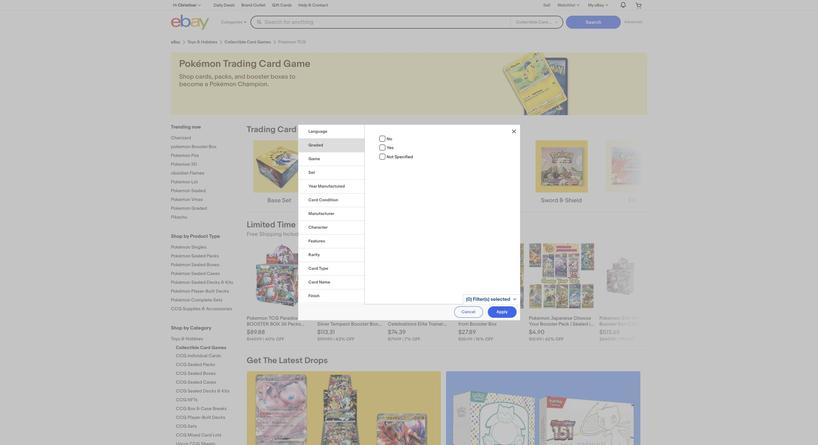 Task type: vqa. For each thing, say whether or not it's contained in the screenshot.


Task type: locate. For each thing, give the bounding box(es) containing it.
| left 43%
[[334, 337, 335, 342]]

1 horizontal spatial sets
[[213, 298, 223, 303]]

paradox
[[280, 316, 298, 322], [632, 316, 650, 322]]

36 up $199.99
[[317, 327, 323, 334]]

pokemon inside the pokemon sword & shield silver tempest booster box 36 packs new sealed
[[317, 316, 338, 322]]

graded down vmax at the left top of page
[[191, 206, 207, 211]]

1 horizontal spatial type
[[319, 266, 328, 272]]

0 vertical spatial by
[[184, 234, 189, 240]]

1 vertical spatial hobbies
[[186, 337, 203, 342]]

booster right tempest
[[351, 322, 369, 328]]

outlet
[[254, 3, 266, 8]]

1 vertical spatial kits
[[222, 389, 230, 394]]

box inside 1x evolutions booster pack from booster box $27.89 $32.99 | 15% off
[[489, 322, 497, 328]]

your
[[529, 322, 539, 328]]

nfts
[[188, 398, 198, 403]]

rift for $89.88
[[299, 316, 307, 322]]

1 vertical spatial ebay
[[171, 40, 180, 45]]

deals inside account navigation
[[224, 3, 235, 8]]

advanced
[[625, 20, 643, 25]]

ccg
[[171, 307, 182, 312], [176, 354, 187, 359], [176, 362, 187, 368], [176, 371, 187, 377], [176, 380, 187, 386], [176, 389, 187, 394], [176, 398, 187, 403], [176, 407, 187, 412], [176, 415, 187, 421], [176, 424, 187, 430], [176, 433, 187, 439]]

banner containing sell
[[171, 0, 648, 32]]

shop down pikachu
[[171, 234, 183, 240]]

deals
[[224, 3, 235, 8], [298, 220, 320, 230]]

off for $89.88
[[276, 337, 284, 342]]

$113.31
[[317, 329, 335, 337]]

sealed down pokémon sealed boxes link
[[191, 271, 206, 277]]

a
[[205, 81, 208, 88]]

0 horizontal spatial 36
[[281, 322, 287, 328]]

cases down pokémon sealed boxes link
[[207, 271, 220, 277]]

0 vertical spatial ebay
[[595, 3, 604, 8]]

1 vertical spatial cards
[[209, 354, 221, 359]]

1 vertical spatial toys & hobbies link
[[171, 337, 233, 343]]

36 right box
[[281, 322, 287, 328]]

singles
[[191, 245, 207, 250]]

hobbies down shop by category
[[186, 337, 203, 342]]

shipping
[[259, 231, 282, 238]]

base set link
[[247, 141, 312, 205]]

packs inside toys & hobbies collectible card games ccg individual cards ccg sealed packs ccg sealed boxes ccg sealed cases ccg sealed decks & kits ccg nfts ccg box & case breaks ccg player-built decks ccg sets ccg mixed card lots
[[203, 362, 215, 368]]

name
[[319, 280, 330, 285]]

free
[[247, 231, 258, 238]]

0 vertical spatial toys & hobbies link
[[188, 40, 217, 45]]

gift cards
[[272, 3, 292, 8]]

off for $113.31
[[347, 337, 355, 342]]

4 off from the left
[[485, 337, 494, 342]]

paradox inside pokemon tcg paradox rift booster box 36 packs sealed new
[[280, 316, 298, 322]]

sets
[[213, 298, 223, 303], [188, 424, 197, 430]]

packs,
[[215, 73, 233, 81]]

cards right gift
[[280, 3, 292, 8]]

1x evolutions booster pack from booster box $27.89 $32.99 | 15% off
[[459, 316, 517, 342]]

sets inside pokémon singles pokémon sealed packs pokémon sealed boxes pokémon sealed cases pokémon sealed decks & kits pokémon player-built decks pokémon complete sets ccg supplies & accessories
[[213, 298, 223, 303]]

type up pokémon singles 'link'
[[209, 234, 220, 240]]

0 horizontal spatial set
[[282, 197, 291, 205]]

1 horizontal spatial cards
[[280, 3, 292, 8]]

vmax
[[191, 197, 203, 203]]

toys down shop by category
[[171, 337, 180, 342]]

pack left choose
[[559, 322, 570, 328]]

cards,
[[195, 73, 213, 81]]

condition
[[319, 198, 338, 203]]

games
[[257, 40, 271, 45], [212, 345, 227, 351]]

pokemon japanese choose your booster pack | sealed | multiple packs available image
[[529, 244, 595, 309]]

kits inside pokémon singles pokémon sealed packs pokémon sealed boxes pokémon sealed cases pokémon sealed decks & kits pokémon player-built decks pokémon complete sets ccg supplies & accessories
[[225, 280, 233, 286]]

rarity
[[309, 253, 320, 258]]

ccg down 'ccg player-built decks' link
[[176, 424, 187, 430]]

1 vertical spatial games
[[212, 345, 227, 351]]

None text field
[[447, 372, 641, 446]]

2 new from the left
[[338, 327, 348, 334]]

pokemon sword & shield silver tempest booster box 36 packs new sealed image
[[325, 244, 375, 309]]

1 horizontal spatial set
[[309, 170, 315, 175]]

rift
[[299, 316, 307, 322], [651, 316, 659, 322]]

built down pokémon sealed decks & kits link
[[206, 289, 215, 294]]

packs inside pokémon singles pokémon sealed packs pokémon sealed boxes pokémon sealed cases pokémon sealed decks & kits pokémon player-built decks pokémon complete sets ccg supplies & accessories
[[207, 254, 219, 259]]

1 horizontal spatial new
[[338, 327, 348, 334]]

0 vertical spatial type
[[209, 234, 220, 240]]

hobbies for toys & hobbies
[[201, 40, 217, 45]]

| inside $89.88 $149.99 | 40% off
[[263, 337, 264, 342]]

toys & hobbies link down category
[[171, 337, 233, 343]]

7%
[[405, 337, 411, 342], [619, 337, 626, 342]]

hobbies down ebay home image
[[201, 40, 217, 45]]

2 vertical spatial game
[[309, 157, 320, 162]]

off for $513.65
[[627, 337, 635, 342]]

0 horizontal spatial sword
[[339, 316, 353, 322]]

1 vertical spatial built
[[202, 415, 211, 421]]

$113.31 $199.99 | 43% off
[[317, 329, 355, 342]]

from
[[459, 322, 469, 328]]

7% inside $513.65 $549.95 | 7% off
[[619, 337, 626, 342]]

0 vertical spatial sword
[[542, 197, 559, 205]]

1 horizontal spatial deals
[[298, 220, 320, 230]]

15%
[[476, 337, 484, 342]]

player- inside toys & hobbies collectible card games ccg individual cards ccg sealed packs ccg sealed boxes ccg sealed cases ccg sealed decks & kits ccg nfts ccg box & case breaks ccg player-built decks ccg sets ccg mixed card lots
[[188, 415, 202, 421]]

collectible up pokémon trading card game shop cards, packs, and booster boxes to become a pokémon champion.
[[225, 40, 246, 45]]

off right 15%
[[485, 337, 494, 342]]

ccg supplies & accessories link
[[171, 307, 238, 313]]

0 vertical spatial toys
[[188, 40, 196, 45]]

1 horizontal spatial shield
[[566, 197, 582, 205]]

pokemon inside pokemon tcg paradox rift booster box 36 packs sealed new
[[247, 316, 268, 322]]

1 horizontal spatial rift
[[651, 316, 659, 322]]

packs up $199.99
[[324, 327, 337, 334]]

paradox inside pokemon sv4 paradox rift booster box case (6 boxes) factory sealed in stock!
[[632, 316, 650, 322]]

off inside $74.39 $79.99 | 7% off
[[412, 337, 421, 342]]

0 horizontal spatial type
[[209, 234, 220, 240]]

off for $4.90
[[556, 337, 564, 342]]

toys inside toys & hobbies collectible card games ccg individual cards ccg sealed packs ccg sealed boxes ccg sealed cases ccg sealed decks & kits ccg nfts ccg box & case breaks ccg player-built decks ccg sets ccg mixed card lots
[[171, 337, 180, 342]]

1 off from the left
[[276, 337, 284, 342]]

off down sealed
[[627, 337, 635, 342]]

paradox right tcg at the left bottom of page
[[280, 316, 298, 322]]

kits up the "breaks"
[[222, 389, 230, 394]]

rift inside pokemon sv4 paradox rift booster box case (6 boxes) factory sealed in stock!
[[651, 316, 659, 322]]

sealed right japanese
[[573, 322, 589, 328]]

1 horizontal spatial collectible
[[225, 40, 246, 45]]

yes
[[387, 146, 394, 151]]

graded down language
[[309, 143, 323, 148]]

tab
[[299, 304, 365, 317]]

ccg down ccg individual cards link on the bottom of the page
[[176, 362, 187, 368]]

type up name
[[319, 266, 328, 272]]

toys & hobbies link
[[188, 40, 217, 45], [171, 337, 233, 343]]

sets up 'mixed'
[[188, 424, 197, 430]]

toys for toys & hobbies collectible card games ccg individual cards ccg sealed packs ccg sealed boxes ccg sealed cases ccg sealed decks & kits ccg nfts ccg box & case breaks ccg player-built decks ccg sets ccg mixed card lots
[[171, 337, 180, 342]]

1 horizontal spatial games
[[257, 40, 271, 45]]

sword inside the pokemon sword & shield silver tempest booster box 36 packs new sealed
[[339, 316, 353, 322]]

set up 'year'
[[309, 170, 315, 175]]

deals right daily
[[224, 3, 235, 8]]

ccg down the 'ccg box & case breaks' 'link'
[[176, 415, 187, 421]]

ebay right my
[[595, 3, 604, 8]]

$513.65
[[600, 329, 620, 337]]

$199.99 text field
[[317, 337, 333, 342]]

sealed up $149.99
[[247, 327, 262, 334]]

0 vertical spatial shop
[[179, 73, 194, 81]]

1 vertical spatial game
[[299, 125, 322, 135]]

6 off from the left
[[627, 337, 635, 342]]

0 horizontal spatial paradox
[[280, 316, 298, 322]]

card up ccg individual cards link on the bottom of the page
[[200, 345, 211, 351]]

new up 43%
[[338, 327, 348, 334]]

sealed down singles
[[191, 254, 206, 259]]

daily
[[214, 3, 223, 8]]

36
[[281, 322, 287, 328], [317, 327, 323, 334]]

0 horizontal spatial deals
[[224, 3, 235, 8]]

1 vertical spatial sets
[[188, 424, 197, 430]]

0 horizontal spatial toys
[[171, 337, 180, 342]]

deals up included
[[298, 220, 320, 230]]

packs up 62%
[[548, 327, 561, 334]]

ccg box & case breaks link
[[176, 407, 238, 413]]

1 horizontal spatial graded
[[309, 143, 323, 148]]

1 vertical spatial sword
[[339, 316, 353, 322]]

0 vertical spatial cards
[[280, 3, 292, 8]]

ccg down the ccg sealed packs link
[[176, 371, 187, 377]]

packs down pokémon singles 'link'
[[207, 254, 219, 259]]

booster inside pokemon japanese choose your booster pack | sealed | multiple packs available
[[540, 322, 558, 328]]

$513.65 $549.95 | 7% off
[[600, 329, 635, 342]]

built
[[206, 289, 215, 294], [202, 415, 211, 421]]

0 horizontal spatial 7%
[[405, 337, 411, 342]]

pokémon trading card game shop cards, packs, and booster boxes to become a pokémon champion.
[[179, 58, 311, 88]]

0 vertical spatial shield
[[566, 197, 582, 205]]

collectible card games
[[225, 40, 271, 45]]

new inside pokemon tcg paradox rift booster box 36 packs sealed new
[[264, 327, 273, 334]]

sealed inside pokemon tcg paradox rift booster box 36 packs sealed new
[[247, 327, 262, 334]]

complete
[[191, 298, 212, 303]]

pokemon inside pokemon japanese choose your booster pack | sealed | multiple packs available
[[529, 316, 550, 322]]

kits down pokémon sealed cases link
[[225, 280, 233, 286]]

player- up the complete
[[191, 289, 206, 294]]

player-
[[191, 289, 206, 294], [188, 415, 202, 421]]

become
[[179, 81, 204, 88]]

0 vertical spatial boxes
[[207, 262, 220, 268]]

1 vertical spatial graded
[[191, 206, 207, 211]]

| left 15%
[[474, 337, 475, 342]]

player- inside pokémon singles pokémon sealed packs pokémon sealed boxes pokémon sealed cases pokémon sealed decks & kits pokémon player-built decks pokémon complete sets ccg supplies & accessories
[[191, 289, 206, 294]]

$549.95 text field
[[600, 337, 616, 342]]

2 vertical spatial shop
[[171, 325, 183, 332]]

base set
[[268, 197, 291, 205]]

built down the 'ccg box & case breaks' 'link'
[[202, 415, 211, 421]]

pokemon inside pokemon sv4 paradox rift booster box case (6 boxes) factory sealed in stock!
[[600, 316, 621, 322]]

0 vertical spatial player-
[[191, 289, 206, 294]]

toys right ebay link on the top left of page
[[188, 40, 196, 45]]

2 7% from the left
[[619, 337, 626, 342]]

limited time deals free shipping included
[[247, 220, 320, 238]]

sets up accessories
[[213, 298, 223, 303]]

set right base on the top left of page
[[282, 197, 291, 205]]

1 vertical spatial deals
[[298, 220, 320, 230]]

off right 40%
[[276, 337, 284, 342]]

ebay link
[[171, 40, 180, 45]]

| right $79.99
[[403, 337, 404, 342]]

1 horizontal spatial paradox
[[632, 316, 650, 322]]

rift for $513.65
[[651, 316, 659, 322]]

none submit inside banner
[[566, 16, 621, 29]]

$149.99 text field
[[247, 337, 262, 342]]

pokémon complete sets link
[[171, 298, 238, 304]]

0 horizontal spatial graded
[[191, 206, 207, 211]]

0 horizontal spatial new
[[264, 327, 273, 334]]

mixed
[[188, 433, 201, 439]]

paradox for $89.88
[[280, 316, 298, 322]]

None text field
[[247, 372, 441, 446]]

1 new from the left
[[264, 327, 273, 334]]

hobbies inside toys & hobbies collectible card games ccg individual cards ccg sealed packs ccg sealed boxes ccg sealed cases ccg sealed decks & kits ccg nfts ccg box & case breaks ccg player-built decks ccg sets ccg mixed card lots
[[186, 337, 203, 342]]

off inside 1x evolutions booster pack from booster box $27.89 $32.99 | 15% off
[[485, 337, 494, 342]]

graded inside the charizard pokemon booster box pokemon psa pokemon 151 obsidian flames pokemon lot pokemon sealed pokemon vmax pokemon graded pikachu
[[191, 206, 207, 211]]

packs down ccg individual cards link on the bottom of the page
[[203, 362, 215, 368]]

card up boxes
[[259, 58, 281, 70]]

pokemon sv4 paradox rift booster box case (6 boxes) factory sealed in stock! image
[[600, 257, 665, 296]]

packs inside the pokemon sword & shield silver tempest booster box 36 packs new sealed
[[324, 327, 337, 334]]

| inside 1x evolutions booster pack from booster box $27.89 $32.99 | 15% off
[[474, 337, 475, 342]]

1 vertical spatial cases
[[203, 380, 216, 386]]

lots
[[213, 433, 222, 439]]

neo genesis image
[[324, 141, 376, 193]]

paradox up in
[[632, 316, 650, 322]]

shop left category
[[171, 325, 183, 332]]

| left 40%
[[263, 337, 264, 342]]

no
[[387, 137, 392, 142]]

7% inside $74.39 $79.99 | 7% off
[[405, 337, 411, 342]]

5 off from the left
[[556, 337, 564, 342]]

ccg mixed card lots link
[[176, 433, 238, 439]]

0 vertical spatial sets
[[213, 298, 223, 303]]

1 vertical spatial trading
[[247, 125, 276, 135]]

62%
[[545, 337, 555, 342]]

0 vertical spatial hobbies
[[201, 40, 217, 45]]

1 horizontal spatial toys
[[188, 40, 196, 45]]

1 horizontal spatial 36
[[317, 327, 323, 334]]

sealed inside the pokemon sword & shield silver tempest booster box 36 packs new sealed
[[349, 327, 365, 334]]

cards inside toys & hobbies collectible card games ccg individual cards ccg sealed packs ccg sealed boxes ccg sealed cases ccg sealed decks & kits ccg nfts ccg box & case breaks ccg player-built decks ccg sets ccg mixed card lots
[[209, 354, 221, 359]]

boxes down pokémon sealed packs link
[[207, 262, 220, 268]]

toys & hobbies link down ebay home image
[[188, 40, 217, 45]]

packs inside pokemon japanese choose your booster pack | sealed | multiple packs available
[[548, 327, 561, 334]]

0 vertical spatial set
[[309, 170, 315, 175]]

new up 40%
[[264, 327, 273, 334]]

0 vertical spatial game
[[284, 58, 311, 70]]

1 horizontal spatial ebay
[[595, 3, 604, 8]]

ccg left 'mixed'
[[176, 433, 187, 439]]

0 vertical spatial built
[[206, 289, 215, 294]]

tab list
[[299, 125, 365, 427]]

0 horizontal spatial sets
[[188, 424, 197, 430]]

box inside the charizard pokemon booster box pokemon psa pokemon 151 obsidian flames pokemon lot pokemon sealed pokemon vmax pokemon graded pikachu
[[209, 144, 217, 150]]

sealed right $113.31
[[349, 327, 365, 334]]

pokemon booster box link
[[171, 144, 238, 150]]

booster inside the pokemon sword & shield silver tempest booster box 36 packs new sealed
[[351, 322, 369, 328]]

| right $549.95 'text box'
[[617, 337, 618, 342]]

pokémon sealed decks & kits link
[[171, 280, 238, 286]]

rift left silver
[[299, 316, 307, 322]]

0 vertical spatial cases
[[207, 271, 220, 277]]

ebay inside account navigation
[[595, 3, 604, 8]]

1 vertical spatial boxes
[[203, 371, 216, 377]]

0 vertical spatial kits
[[225, 280, 233, 286]]

2 rift from the left
[[651, 316, 659, 322]]

cases
[[207, 271, 220, 277], [203, 380, 216, 386]]

booster up $4.90 $12.99 | 62% off
[[540, 322, 558, 328]]

1 paradox from the left
[[280, 316, 298, 322]]

champion.
[[238, 81, 269, 88]]

off inside $4.90 $12.99 | 62% off
[[556, 337, 564, 342]]

1 vertical spatial type
[[319, 266, 328, 272]]

boxes inside pokémon singles pokémon sealed packs pokémon sealed boxes pokémon sealed cases pokémon sealed decks & kits pokémon player-built decks pokémon complete sets ccg supplies & accessories
[[207, 262, 220, 268]]

by left product
[[184, 234, 189, 240]]

1 vertical spatial shop
[[171, 234, 183, 240]]

my
[[589, 3, 594, 8]]

individual
[[188, 354, 208, 359]]

off inside $113.31 $199.99 | 43% off
[[347, 337, 355, 342]]

1 vertical spatial toys
[[171, 337, 180, 342]]

type inside (0) filter(s) selected dialog
[[319, 266, 328, 272]]

graded inside (0) filter(s) selected dialog
[[309, 143, 323, 148]]

0 vertical spatial trading
[[223, 58, 257, 70]]

games inside toys & hobbies collectible card games ccg individual cards ccg sealed packs ccg sealed boxes ccg sealed cases ccg sealed decks & kits ccg nfts ccg box & case breaks ccg player-built decks ccg sets ccg mixed card lots
[[212, 345, 227, 351]]

pack down apply
[[506, 316, 517, 322]]

2 off from the left
[[347, 337, 355, 342]]

0 horizontal spatial games
[[212, 345, 227, 351]]

box inside the pokemon sword & shield silver tempest booster box 36 packs new sealed
[[370, 322, 378, 328]]

None submit
[[566, 16, 621, 29]]

selected
[[491, 297, 511, 303]]

tab list containing language
[[299, 125, 365, 427]]

0 vertical spatial deals
[[224, 3, 235, 8]]

by for category
[[184, 325, 189, 332]]

limited
[[247, 220, 275, 230]]

off for $74.39
[[412, 337, 421, 342]]

0 horizontal spatial shield
[[359, 316, 373, 322]]

off inside $89.88 $149.99 | 40% off
[[276, 337, 284, 342]]

3 off from the left
[[412, 337, 421, 342]]

set inside (0) filter(s) selected dialog
[[309, 170, 315, 175]]

ccg nfts link
[[176, 398, 238, 404]]

banner
[[171, 0, 648, 32]]

cases inside toys & hobbies collectible card games ccg individual cards ccg sealed packs ccg sealed boxes ccg sealed cases ccg sealed decks & kits ccg nfts ccg box & case breaks ccg player-built decks ccg sets ccg mixed card lots
[[203, 380, 216, 386]]

1 horizontal spatial 7%
[[619, 337, 626, 342]]

ccg left supplies
[[171, 307, 182, 312]]

shield inside the pokemon sword & shield silver tempest booster box 36 packs new sealed
[[359, 316, 373, 322]]

supplies
[[183, 307, 201, 312]]

0 vertical spatial graded
[[309, 143, 323, 148]]

deals inside limited time deals free shipping included
[[298, 220, 320, 230]]

toys
[[188, 40, 196, 45], [171, 337, 180, 342]]

rift inside pokemon tcg paradox rift booster box 36 packs sealed new
[[299, 316, 307, 322]]

booster up $513.65 at the bottom of the page
[[600, 322, 617, 328]]

character
[[309, 225, 328, 230]]

sealed inside the charizard pokemon booster box pokemon psa pokemon 151 obsidian flames pokemon lot pokemon sealed pokemon vmax pokemon graded pikachu
[[191, 188, 206, 194]]

$12.99 text field
[[529, 337, 542, 342]]

base
[[268, 197, 281, 205]]

hobbies for toys & hobbies collectible card games ccg individual cards ccg sealed packs ccg sealed boxes ccg sealed cases ccg sealed decks & kits ccg nfts ccg box & case breaks ccg player-built decks ccg sets ccg mixed card lots
[[186, 337, 203, 342]]

0 horizontal spatial cards
[[209, 354, 221, 359]]

player- down case
[[188, 415, 202, 421]]

xy image
[[395, 141, 447, 193]]

ccg left case
[[176, 407, 187, 412]]

new
[[264, 327, 273, 334], [338, 327, 348, 334]]

1 vertical spatial by
[[184, 325, 189, 332]]

breaks
[[213, 407, 227, 412]]

boxes inside toys & hobbies collectible card games ccg individual cards ccg sealed packs ccg sealed boxes ccg sealed cases ccg sealed decks & kits ccg nfts ccg box & case breaks ccg player-built decks ccg sets ccg mixed card lots
[[203, 371, 216, 377]]

1 rift from the left
[[299, 316, 307, 322]]

off inside $513.65 $549.95 | 7% off
[[627, 337, 635, 342]]

off right 62%
[[556, 337, 564, 342]]

pokemon sv4 paradox rift booster box case (6 boxes) factory sealed in stock!
[[600, 316, 664, 334]]

2 by from the top
[[184, 325, 189, 332]]

collectible card games link
[[225, 40, 271, 45]]

off
[[276, 337, 284, 342], [347, 337, 355, 342], [412, 337, 421, 342], [485, 337, 494, 342], [556, 337, 564, 342], [627, 337, 635, 342]]

36 inside pokemon tcg paradox rift booster box 36 packs sealed new
[[281, 322, 287, 328]]

7% down sealed
[[619, 337, 626, 342]]

booster inside the charizard pokemon booster box pokemon psa pokemon 151 obsidian flames pokemon lot pokemon sealed pokemon vmax pokemon graded pikachu
[[192, 144, 208, 150]]

1 vertical spatial shield
[[359, 316, 373, 322]]

2 paradox from the left
[[632, 316, 650, 322]]

sealed inside pokemon japanese choose your booster pack | sealed | multiple packs available
[[573, 322, 589, 328]]

1 vertical spatial collectible
[[176, 345, 199, 351]]

1 horizontal spatial pack
[[559, 322, 570, 328]]

&
[[309, 3, 312, 8], [197, 40, 200, 45], [560, 197, 564, 205], [221, 280, 224, 286], [202, 307, 205, 312], [355, 316, 358, 322], [181, 337, 185, 342], [217, 389, 221, 394], [197, 407, 200, 412]]

shop
[[179, 73, 194, 81], [171, 234, 183, 240], [171, 325, 183, 332]]

0 horizontal spatial rift
[[299, 316, 307, 322]]

card down rarity
[[309, 266, 318, 272]]

0 vertical spatial collectible
[[225, 40, 246, 45]]

| left choose
[[571, 322, 572, 328]]

| left 62%
[[543, 337, 544, 342]]

packs inside pokemon tcg paradox rift booster box 36 packs sealed new
[[288, 322, 301, 328]]

ebay down ebay home image
[[171, 40, 180, 45]]

packs right box
[[288, 322, 301, 328]]

shop left cards, on the left top of the page
[[179, 73, 194, 81]]

and
[[235, 73, 245, 81]]

game
[[284, 58, 311, 70], [299, 125, 322, 135], [309, 157, 320, 162]]

sealed
[[622, 327, 640, 334]]

0 horizontal spatial pack
[[506, 316, 517, 322]]

1 7% from the left
[[405, 337, 411, 342]]

by left category
[[184, 325, 189, 332]]

card down ccg sets link at the left of page
[[202, 433, 212, 439]]

not specified
[[387, 154, 413, 160]]

cards
[[280, 3, 292, 8], [209, 354, 221, 359]]

collectible up individual
[[176, 345, 199, 351]]

booster
[[247, 322, 269, 328]]

boxes down the ccg sealed packs link
[[203, 371, 216, 377]]

0 horizontal spatial collectible
[[176, 345, 199, 351]]

1 vertical spatial player-
[[188, 415, 202, 421]]

multiple
[[529, 327, 547, 334]]

pokémon singles pokémon sealed packs pokémon sealed boxes pokémon sealed cases pokémon sealed decks & kits pokémon player-built decks pokémon complete sets ccg supplies & accessories
[[171, 245, 233, 312]]

sealed down the ccg sealed packs link
[[188, 371, 202, 377]]

$79.99 text field
[[388, 337, 402, 342]]

type
[[209, 234, 220, 240], [319, 266, 328, 272]]

1 by from the top
[[184, 234, 189, 240]]

base set image
[[253, 141, 306, 193]]

$4.90 $12.99 | 62% off
[[529, 329, 564, 342]]

off right 43%
[[347, 337, 355, 342]]



Task type: describe. For each thing, give the bounding box(es) containing it.
tab list inside (0) filter(s) selected dialog
[[299, 125, 365, 427]]

sell link
[[541, 3, 554, 8]]

shop for product
[[171, 234, 183, 240]]

36 inside the pokemon sword & shield silver tempest booster box 36 packs new sealed
[[317, 327, 323, 334]]

latest
[[279, 356, 303, 366]]

built inside pokémon singles pokémon sealed packs pokémon sealed boxes pokémon sealed cases pokémon sealed decks & kits pokémon player-built decks pokémon complete sets ccg supplies & accessories
[[206, 289, 215, 294]]

help & contact
[[299, 3, 328, 8]]

box inside toys & hobbies collectible card games ccg individual cards ccg sealed packs ccg sealed boxes ccg sealed cases ccg sealed decks & kits ccg nfts ccg box & case breaks ccg player-built decks ccg sets ccg mixed card lots
[[188, 407, 196, 412]]

40%
[[265, 337, 275, 342]]

sealed down pokémon sealed cases link
[[191, 280, 206, 286]]

pokemon psa link
[[171, 153, 238, 159]]

not
[[387, 154, 394, 160]]

gift
[[272, 3, 280, 8]]

| inside $4.90 $12.99 | 62% off
[[543, 337, 544, 342]]

brand outlet link
[[242, 2, 266, 9]]

ccg down ccg sealed boxes link
[[176, 380, 187, 386]]

specified
[[395, 154, 413, 160]]

sealed down pokémon sealed packs link
[[191, 262, 206, 268]]

kits inside toys & hobbies collectible card games ccg individual cards ccg sealed packs ccg sealed boxes ccg sealed cases ccg sealed decks & kits ccg nfts ccg box & case breaks ccg player-built decks ccg sets ccg mixed card lots
[[222, 389, 230, 394]]

pokemon inside **sealed pokemon celebrations elite trainer box** kid icarus
[[408, 316, 429, 322]]

pokemon tcg paradox rift booster box 36 packs sealed new
[[247, 316, 307, 334]]

new inside the pokemon sword & shield silver tempest booster box 36 packs new sealed
[[338, 327, 348, 334]]

contact
[[313, 3, 328, 8]]

& inside the pokemon sword & shield silver tempest booster box 36 packs new sealed
[[355, 316, 358, 322]]

sets inside toys & hobbies collectible card games ccg individual cards ccg sealed packs ccg sealed boxes ccg sealed cases ccg sealed decks & kits ccg nfts ccg box & case breaks ccg player-built decks ccg sets ccg mixed card lots
[[188, 424, 197, 430]]

ex image
[[606, 141, 659, 193]]

$89.88
[[247, 329, 265, 337]]

cancel
[[462, 310, 476, 315]]

sealed down ccg sealed boxes link
[[188, 380, 202, 386]]

tempest
[[331, 322, 350, 328]]

decks up accessories
[[216, 289, 229, 294]]

1 horizontal spatial sword
[[542, 197, 559, 205]]

accessories
[[206, 307, 232, 312]]

finish
[[309, 294, 320, 299]]

card left language
[[278, 125, 297, 135]]

$32.99 text field
[[459, 337, 473, 342]]

decks down the "breaks"
[[212, 415, 226, 421]]

1x
[[459, 316, 463, 322]]

case
[[628, 322, 640, 328]]

kid
[[401, 327, 408, 334]]

card up pokémon trading card game shop cards, packs, and booster boxes to become a pokémon champion.
[[247, 40, 257, 45]]

choose
[[574, 316, 592, 322]]

$199.99
[[317, 337, 333, 342]]

ccg sets link
[[176, 424, 238, 430]]

game inside (0) filter(s) selected dialog
[[309, 157, 320, 162]]

card down 'year'
[[309, 198, 318, 203]]

card left name
[[309, 280, 318, 285]]

box inside pokemon sv4 paradox rift booster box case (6 boxes) factory sealed in stock!
[[618, 322, 627, 328]]

year manufactured
[[309, 184, 345, 189]]

toys for toys & hobbies
[[188, 40, 196, 45]]

ccg down ccg sealed cases link
[[176, 389, 187, 394]]

$27.89
[[459, 329, 476, 337]]

| inside $74.39 $79.99 | 7% off
[[403, 337, 404, 342]]

trending now
[[171, 124, 201, 130]]

(0) filter(s) selected button
[[463, 295, 520, 305]]

shop inside pokémon trading card game shop cards, packs, and booster boxes to become a pokémon champion.
[[179, 73, 194, 81]]

pokémon sealed packs link
[[171, 254, 238, 260]]

pokémon sealed boxes link
[[171, 262, 238, 269]]

category
[[190, 325, 212, 332]]

trading inside pokémon trading card game shop cards, packs, and booster boxes to become a pokémon champion.
[[223, 58, 257, 70]]

(0) filter(s) selected dialog
[[0, 0, 819, 446]]

generations
[[324, 125, 371, 135]]

gift cards link
[[272, 2, 292, 9]]

manufactured
[[318, 184, 345, 189]]

booster inside pokemon sv4 paradox rift booster box case (6 boxes) factory sealed in stock!
[[600, 322, 617, 328]]

by for product
[[184, 234, 189, 240]]

sword & shield
[[542, 197, 582, 205]]

decks down pokémon sealed cases link
[[207, 280, 220, 286]]

daily deals
[[214, 3, 235, 8]]

decks down ccg sealed cases link
[[203, 389, 216, 394]]

tab inside (0) filter(s) selected dialog
[[299, 304, 365, 317]]

1x evolutions booster pack from booster box image
[[459, 244, 524, 309]]

pokemon tcg paradox rift booster box 36 packs sealed new image
[[256, 244, 304, 309]]

pokemon japanese choose your booster pack | sealed | multiple packs available
[[529, 316, 592, 334]]

paradox for $513.65
[[632, 316, 650, 322]]

sword & shield image
[[536, 141, 588, 193]]

7% for $74.39
[[405, 337, 411, 342]]

sealed down individual
[[188, 362, 202, 368]]

| right available
[[590, 322, 591, 328]]

cases inside pokémon singles pokémon sealed packs pokémon sealed boxes pokémon sealed cases pokémon sealed decks & kits pokémon player-built decks pokémon complete sets ccg supplies & accessories
[[207, 271, 220, 277]]

help & contact link
[[299, 2, 328, 9]]

pikachu link
[[171, 215, 238, 221]]

tcg
[[269, 316, 279, 322]]

included
[[283, 231, 306, 238]]

pokemon vmax link
[[171, 197, 238, 203]]

drops
[[305, 356, 328, 366]]

(0)
[[466, 297, 472, 303]]

| inside $513.65 $549.95 | 7% off
[[617, 337, 618, 342]]

collectible inside toys & hobbies collectible card games ccg individual cards ccg sealed packs ccg sealed boxes ccg sealed cases ccg sealed decks & kits ccg nfts ccg box & case breaks ccg player-built decks ccg sets ccg mixed card lots
[[176, 345, 199, 351]]

brand outlet
[[242, 3, 266, 8]]

charizard pokemon booster box pokemon psa pokemon 151 obsidian flames pokemon lot pokemon sealed pokemon vmax pokemon graded pikachu
[[171, 135, 217, 220]]

toys & hobbies collectible card games ccg individual cards ccg sealed packs ccg sealed boxes ccg sealed cases ccg sealed decks & kits ccg nfts ccg box & case breaks ccg player-built decks ccg sets ccg mixed card lots
[[171, 337, 230, 439]]

sword & shield link
[[529, 141, 595, 205]]

booster down apply
[[488, 316, 505, 322]]

evolutions
[[464, 316, 487, 322]]

sealed up the nfts
[[188, 389, 202, 394]]

shop for category
[[171, 325, 183, 332]]

charizard link
[[171, 135, 238, 141]]

151
[[191, 162, 197, 167]]

$89.88 $149.99 | 40% off
[[247, 329, 284, 342]]

psa
[[191, 153, 199, 158]]

ebay home image
[[171, 14, 209, 30]]

0 vertical spatial games
[[257, 40, 271, 45]]

ccg sealed decks & kits link
[[176, 389, 238, 395]]

ccg inside pokémon singles pokémon sealed packs pokémon sealed boxes pokémon sealed cases pokémon sealed decks & kits pokémon player-built decks pokémon complete sets ccg supplies & accessories
[[171, 307, 182, 312]]

pokemon lot link
[[171, 179, 238, 186]]

language
[[309, 129, 328, 134]]

filter(s)
[[473, 297, 490, 303]]

$74.39 $79.99 | 7% off
[[388, 329, 421, 342]]

neo genesis link
[[317, 141, 383, 205]]

the
[[263, 356, 277, 366]]

pokémon singles link
[[171, 245, 238, 251]]

obsidian flames link
[[171, 171, 238, 177]]

watchlist
[[558, 3, 576, 8]]

your shopping cart image
[[635, 2, 643, 8]]

card inside pokémon trading card game shop cards, packs, and booster boxes to become a pokémon champion.
[[259, 58, 281, 70]]

booster
[[247, 73, 269, 81]]

boxes
[[271, 73, 288, 81]]

pack inside pokemon japanese choose your booster pack | sealed | multiple packs available
[[559, 322, 570, 328]]

trainer
[[429, 322, 444, 328]]

**sealed
[[388, 316, 407, 322]]

| inside $113.31 $199.99 | 43% off
[[334, 337, 335, 342]]

to
[[290, 73, 296, 81]]

pack inside 1x evolutions booster pack from booster box $27.89 $32.99 | 15% off
[[506, 316, 517, 322]]

pokemon sealed link
[[171, 188, 238, 194]]

$549.95
[[600, 337, 616, 342]]

booster up the $27.89
[[470, 322, 488, 328]]

ccg left the nfts
[[176, 398, 187, 403]]

game inside pokémon trading card game shop cards, packs, and booster boxes to become a pokémon champion.
[[284, 58, 311, 70]]

account navigation
[[171, 0, 648, 10]]

7% for $513.65
[[619, 337, 626, 342]]

1 vertical spatial set
[[282, 197, 291, 205]]

available
[[563, 327, 583, 334]]

product
[[190, 234, 208, 240]]

& inside account navigation
[[309, 3, 312, 8]]

**sealed pokemon celebrations elite trainer box** kid icarus
[[388, 316, 444, 334]]

built inside toys & hobbies collectible card games ccg individual cards ccg sealed packs ccg sealed boxes ccg sealed cases ccg sealed decks & kits ccg nfts ccg box & case breaks ccg player-built decks ccg sets ccg mixed card lots
[[202, 415, 211, 421]]

ccg left individual
[[176, 354, 187, 359]]

card name
[[309, 280, 330, 285]]

0 horizontal spatial ebay
[[171, 40, 180, 45]]

(0) filter(s) selected
[[466, 297, 511, 303]]

ccg player-built decks link
[[176, 415, 238, 422]]

manufacturer
[[309, 211, 335, 217]]

cards inside "link"
[[280, 3, 292, 8]]

ccg sealed cases link
[[176, 380, 238, 386]]



